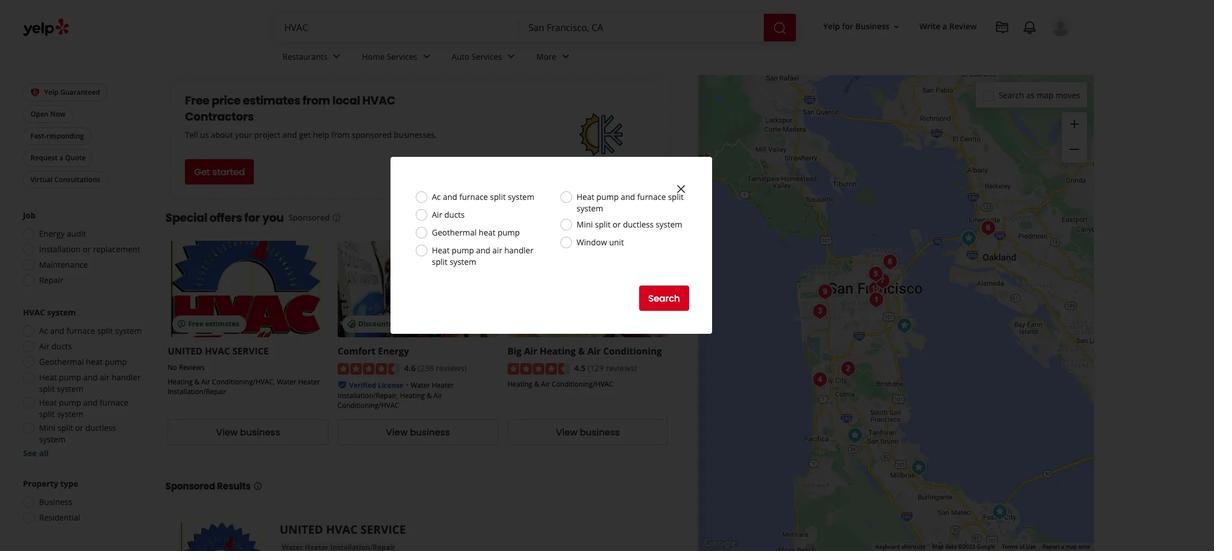 Task type: vqa. For each thing, say whether or not it's contained in the screenshot.
Video
no



Task type: locate. For each thing, give the bounding box(es) containing it.
energy
[[39, 228, 65, 239], [378, 345, 409, 357]]

1 vertical spatial 16 info v2 image
[[332, 213, 341, 222]]

0 vertical spatial free
[[185, 93, 210, 109]]

open now
[[30, 109, 66, 119]]

16 info v2 image
[[667, 44, 676, 53], [332, 213, 341, 222], [253, 482, 262, 491]]

1 option group from the top
[[20, 210, 143, 290]]

sponsored
[[289, 212, 330, 223], [166, 480, 215, 493]]

0 vertical spatial mini
[[577, 219, 593, 230]]

same day air conditioning & heating image
[[865, 278, 888, 301]]

0 vertical spatial ac and furnace split system
[[432, 191, 535, 202]]

0 vertical spatial geothermal heat pump
[[432, 227, 520, 238]]

for
[[843, 21, 854, 32], [244, 210, 260, 226]]

more link
[[528, 41, 582, 75]]

water inside united hvac service no reviews heating & air conditioning/hvac, water heater installation/repair
[[277, 377, 296, 387]]

free inside the free price estimates from local hvac contractors tell us about your project and get help from sponsored businesses.
[[185, 93, 210, 109]]

mini split or ductless system up 'unit'
[[577, 219, 683, 230]]

free left price
[[185, 93, 210, 109]]

& inside united hvac service no reviews heating & air conditioning/hvac, water heater installation/repair
[[195, 377, 200, 387]]

24 chevron down v2 image for restaurants
[[330, 50, 344, 63]]

1 horizontal spatial ac and furnace split system
[[432, 191, 535, 202]]

2 option group from the top
[[20, 307, 143, 459]]

view down water heater installation/repair, heating & air conditioning/hvac
[[386, 426, 408, 439]]

0 horizontal spatial ac and furnace split system
[[39, 326, 142, 336]]

report a map error
[[1043, 544, 1091, 550]]

ac inside the search dialog
[[432, 191, 441, 202]]

heater left 16 verified v2 icon
[[298, 377, 320, 387]]

heat pump and furnace split system
[[577, 191, 684, 214], [39, 397, 128, 420]]

search
[[999, 89, 1025, 100], [649, 292, 680, 305]]

view for big air heating & air conditioning
[[556, 426, 578, 439]]

handler inside the search dialog
[[505, 245, 534, 256]]

from right help
[[332, 129, 350, 140]]

1 horizontal spatial map
[[1066, 544, 1078, 550]]

heat inside option group
[[86, 357, 103, 367]]

view
[[216, 426, 238, 439], [386, 426, 408, 439], [556, 426, 578, 439]]

get started
[[194, 165, 245, 178]]

0 vertical spatial air
[[493, 245, 503, 256]]

near
[[285, 37, 319, 56]]

1 24 chevron down v2 image from the left
[[330, 50, 344, 63]]

next hvac & appliance repair image
[[872, 270, 895, 293]]

0 vertical spatial geothermal
[[432, 227, 477, 238]]

free price estimates from local hvac contractors tell us about your project and get help from sponsored businesses.
[[185, 93, 437, 140]]

google image
[[702, 536, 740, 551]]

1 vertical spatial business
[[39, 497, 72, 508]]

write a review
[[920, 21, 978, 32]]

discounts
[[359, 319, 392, 329]]

0 vertical spatial ac
[[432, 191, 441, 202]]

map left error
[[1066, 544, 1078, 550]]

& down the 4.5 star rating image
[[535, 380, 540, 389]]

yelp for business button
[[819, 16, 906, 37]]

business up residential
[[39, 497, 72, 508]]

1 horizontal spatial business
[[410, 426, 450, 439]]

hvac inside option group
[[23, 307, 45, 318]]

service for united hvac service no reviews heating & air conditioning/hvac, water heater installation/repair
[[233, 345, 269, 357]]

map right as
[[1037, 89, 1054, 100]]

3 option group from the top
[[20, 478, 143, 527]]

0 vertical spatial map
[[1037, 89, 1054, 100]]

repair
[[39, 275, 63, 286]]

0 horizontal spatial reviews)
[[436, 363, 467, 374]]

10
[[194, 37, 208, 56]]

0 vertical spatial air ducts
[[432, 209, 465, 220]]

furnace
[[460, 191, 488, 202], [638, 191, 666, 202], [67, 326, 95, 336], [100, 397, 128, 408]]

heating down the 4.5 star rating image
[[508, 380, 533, 389]]

geothermal heat pump inside the search dialog
[[432, 227, 520, 238]]

services right auto
[[472, 51, 502, 62]]

4.6
[[404, 363, 416, 374]]

search inside search button
[[649, 292, 680, 305]]

0 horizontal spatial view business
[[216, 426, 280, 439]]

1 horizontal spatial heat
[[479, 227, 496, 238]]

help
[[313, 129, 330, 140]]

map data ©2023 google
[[933, 544, 996, 550]]

option group containing job
[[20, 210, 143, 290]]

yelp inside "yelp guaranteed" button
[[44, 87, 59, 97]]

0 horizontal spatial 16 info v2 image
[[253, 482, 262, 491]]

1 horizontal spatial business
[[856, 21, 890, 32]]

1 vertical spatial united hvac service link
[[280, 522, 406, 538]]

business for united hvac service
[[240, 426, 280, 439]]

handler
[[505, 245, 534, 256], [112, 372, 141, 383]]

get
[[194, 165, 210, 178]]

0 horizontal spatial heat
[[86, 357, 103, 367]]

shortcuts
[[902, 544, 926, 550]]

view business link down conditioning/hvac,
[[168, 420, 329, 445]]

heater down 4.6 (238 reviews)
[[432, 381, 454, 390]]

2 horizontal spatial view business
[[556, 426, 620, 439]]

request
[[30, 153, 58, 163]]

a
[[943, 21, 948, 32], [59, 153, 63, 163], [1062, 544, 1065, 550]]

a inside button
[[59, 153, 63, 163]]

air inside the search dialog
[[432, 209, 443, 220]]

& up 4.5
[[579, 345, 585, 357]]

united hvac service
[[280, 522, 406, 538]]

big air heating & air conditioning link
[[508, 345, 662, 357]]

project
[[254, 129, 281, 140]]

audit
[[67, 228, 86, 239]]

2 reviews) from the left
[[606, 363, 637, 374]]

0 horizontal spatial estimates
[[205, 319, 239, 329]]

view business down conditioning/hvac,
[[216, 426, 280, 439]]

0 vertical spatial united hvac service link
[[168, 345, 269, 357]]

1 horizontal spatial geothermal
[[432, 227, 477, 238]]

2 business from the left
[[410, 426, 450, 439]]

conditioning/hvac down 4.5
[[552, 380, 614, 389]]

1 view business link from the left
[[168, 420, 329, 445]]

0 horizontal spatial ductless
[[85, 423, 116, 434]]

verified license button
[[349, 380, 404, 390]]

24 chevron down v2 image
[[330, 50, 344, 63], [420, 50, 434, 63], [505, 50, 518, 63], [559, 50, 573, 63]]

2 horizontal spatial a
[[1062, 544, 1065, 550]]

mini up window
[[577, 219, 593, 230]]

0 vertical spatial yelp
[[824, 21, 841, 32]]

heating down "license"
[[400, 391, 425, 401]]

energy up 4.6
[[378, 345, 409, 357]]

search image
[[773, 21, 787, 35]]

24 chevron down v2 image inside more link
[[559, 50, 573, 63]]

free
[[185, 93, 210, 109], [189, 319, 204, 329]]

air inside water heater installation/repair, heating & air conditioning/hvac
[[434, 391, 443, 401]]

ducts
[[445, 209, 465, 220], [52, 341, 72, 352]]

discounts available link
[[338, 241, 499, 337]]

0 horizontal spatial ducts
[[52, 341, 72, 352]]

1 vertical spatial geothermal
[[39, 357, 84, 367]]

0 horizontal spatial yelp
[[44, 87, 59, 97]]

3 view business link from the left
[[508, 420, 669, 445]]

1 reviews) from the left
[[436, 363, 467, 374]]

heating
[[540, 345, 576, 357], [168, 377, 193, 387], [508, 380, 533, 389], [400, 391, 425, 401]]

projects image
[[996, 21, 1010, 34]]

2 vertical spatial option group
[[20, 478, 143, 527]]

1 vertical spatial energy
[[378, 345, 409, 357]]

from left "local"
[[303, 93, 330, 109]]

view business down heating & air conditioning/hvac
[[556, 426, 620, 439]]

24 chevron down v2 image for more
[[559, 50, 573, 63]]

1 horizontal spatial yelp
[[824, 21, 841, 32]]

0 vertical spatial heat
[[479, 227, 496, 238]]

energy inside option group
[[39, 228, 65, 239]]

business for comfort energy
[[410, 426, 450, 439]]

previous image
[[634, 211, 648, 225]]

0 vertical spatial ductless
[[623, 219, 654, 230]]

air ducts
[[432, 209, 465, 220], [39, 341, 72, 352]]

search for search as map moves
[[999, 89, 1025, 100]]

energy up installation
[[39, 228, 65, 239]]

0 horizontal spatial view business link
[[168, 420, 329, 445]]

0 horizontal spatial business
[[240, 426, 280, 439]]

terms
[[1003, 544, 1019, 550]]

0 vertical spatial a
[[943, 21, 948, 32]]

free right 16 free estimates v2 image
[[189, 319, 204, 329]]

16 info v2 image for top 10 best hvac near san francisco, california
[[667, 44, 676, 53]]

search button
[[639, 286, 690, 311]]

2 view business link from the left
[[338, 420, 499, 445]]

san francisco heating and cooling image
[[837, 357, 860, 380]]

24 chevron down v2 image inside auto services link
[[505, 50, 518, 63]]

sponsored right you
[[289, 212, 330, 223]]

1 horizontal spatial 16 info v2 image
[[332, 213, 341, 222]]

16 verified v2 image
[[338, 381, 347, 390]]

1 horizontal spatial view
[[386, 426, 408, 439]]

a left quote
[[59, 153, 63, 163]]

heat
[[479, 227, 496, 238], [86, 357, 103, 367]]

estimates up project
[[243, 93, 301, 109]]

virtual consultations
[[30, 175, 100, 185]]

request a quote button
[[23, 150, 93, 167]]

ac and furnace split system
[[432, 191, 535, 202], [39, 326, 142, 336]]

error
[[1079, 544, 1091, 550]]

1 horizontal spatial reviews)
[[606, 363, 637, 374]]

offers
[[210, 210, 242, 226]]

or up type
[[75, 423, 83, 434]]

no
[[168, 363, 177, 372]]

1 horizontal spatial estimates
[[243, 93, 301, 109]]

24 chevron down v2 image right the "restaurants"
[[330, 50, 344, 63]]

available
[[394, 319, 425, 329]]

search for search
[[649, 292, 680, 305]]

about
[[211, 129, 233, 140]]

heat pump and air handler split system
[[432, 245, 534, 267], [39, 372, 141, 394]]

0 vertical spatial sponsored
[[289, 212, 330, 223]]

24 chevron down v2 image right auto services
[[505, 50, 518, 63]]

conditioning/hvac
[[552, 380, 614, 389], [338, 401, 399, 411]]

2 view from the left
[[386, 426, 408, 439]]

a for report
[[1062, 544, 1065, 550]]

0 horizontal spatial heater
[[298, 377, 320, 387]]

0 vertical spatial option group
[[20, 210, 143, 290]]

24 chevron down v2 image inside home services link
[[420, 50, 434, 63]]

free for price
[[185, 93, 210, 109]]

split
[[490, 191, 506, 202], [668, 191, 684, 202], [595, 219, 611, 230], [432, 256, 448, 267], [97, 326, 113, 336], [39, 384, 55, 394], [39, 409, 55, 420], [57, 423, 73, 434]]

view down heating & air conditioning/hvac
[[556, 426, 578, 439]]

breathable image
[[865, 263, 888, 286]]

0 horizontal spatial for
[[244, 210, 260, 226]]

heating down no at the left bottom
[[168, 377, 193, 387]]

1 horizontal spatial for
[[843, 21, 854, 32]]

4 24 chevron down v2 image from the left
[[559, 50, 573, 63]]

all
[[39, 448, 49, 459]]

1 vertical spatial estimates
[[205, 319, 239, 329]]

1 horizontal spatial water
[[411, 381, 430, 390]]

1 business from the left
[[240, 426, 280, 439]]

3 24 chevron down v2 image from the left
[[505, 50, 518, 63]]

1 horizontal spatial united
[[280, 522, 323, 538]]

& down (238
[[427, 391, 432, 401]]

heating up the 4.5 star rating image
[[540, 345, 576, 357]]

16 chevron down v2 image
[[892, 22, 902, 31]]

united inside united hvac service no reviews heating & air conditioning/hvac, water heater installation/repair
[[168, 345, 203, 357]]

3 business from the left
[[580, 426, 620, 439]]

ac
[[432, 191, 441, 202], [39, 326, 48, 336]]

ducts inside the search dialog
[[445, 209, 465, 220]]

1 vertical spatial service
[[361, 522, 406, 538]]

write
[[920, 21, 941, 32]]

16 discount available v2 image
[[347, 319, 356, 329]]

1 vertical spatial geothermal heat pump
[[39, 357, 127, 367]]

3 view business from the left
[[556, 426, 620, 439]]

or inside the search dialog
[[613, 219, 621, 230]]

1 vertical spatial ductless
[[85, 423, 116, 434]]

None search field
[[275, 14, 799, 41]]

1 vertical spatial mini
[[39, 423, 55, 434]]

ac and furnace split system inside the search dialog
[[432, 191, 535, 202]]

reviews) right (238
[[436, 363, 467, 374]]

water right conditioning/hvac,
[[277, 377, 296, 387]]

group
[[1063, 112, 1088, 163]]

1 vertical spatial heat pump and furnace split system
[[39, 397, 128, 420]]

1 vertical spatial free
[[189, 319, 204, 329]]

(129
[[588, 363, 604, 374]]

conditioning/hvac down verified
[[338, 401, 399, 411]]

atlas heating image
[[977, 217, 1000, 240]]

1 horizontal spatial air ducts
[[432, 209, 465, 220]]

map for error
[[1066, 544, 1078, 550]]

mini split or ductless system up all in the bottom left of the page
[[39, 423, 116, 445]]

1 vertical spatial yelp
[[44, 87, 59, 97]]

16 yelp guaranteed v2 image
[[30, 88, 40, 97]]

business categories element
[[274, 41, 1072, 75]]

business
[[240, 426, 280, 439], [410, 426, 450, 439], [580, 426, 620, 439]]

reviews) down conditioning
[[606, 363, 637, 374]]

0 vertical spatial heat pump and furnace split system
[[577, 191, 684, 214]]

home
[[362, 51, 385, 62]]

united
[[168, 345, 203, 357], [280, 522, 323, 538]]

0 horizontal spatial energy
[[39, 228, 65, 239]]

mini split or ductless system
[[577, 219, 683, 230], [39, 423, 116, 445]]

0 horizontal spatial services
[[387, 51, 418, 62]]

24 chevron down v2 image inside the restaurants link
[[330, 50, 344, 63]]

0 vertical spatial ducts
[[445, 209, 465, 220]]

1 horizontal spatial geothermal heat pump
[[432, 227, 520, 238]]

0 horizontal spatial conditioning/hvac
[[338, 401, 399, 411]]

energy audit
[[39, 228, 86, 239]]

view down installation/repair
[[216, 426, 238, 439]]

best
[[210, 37, 240, 56]]

price
[[212, 93, 241, 109]]

1 vertical spatial a
[[59, 153, 63, 163]]

view business link down heating & air conditioning/hvac
[[508, 420, 669, 445]]

0 horizontal spatial geothermal heat pump
[[39, 357, 127, 367]]

2 vertical spatial or
[[75, 423, 83, 434]]

1 horizontal spatial search
[[999, 89, 1025, 100]]

3 view from the left
[[556, 426, 578, 439]]

or
[[613, 219, 621, 230], [83, 244, 91, 255], [75, 423, 83, 434]]

0 vertical spatial from
[[303, 93, 330, 109]]

1 vertical spatial heat
[[86, 357, 103, 367]]

window
[[577, 237, 607, 248]]

0 horizontal spatial air ducts
[[39, 341, 72, 352]]

geothermal heat pump
[[432, 227, 520, 238], [39, 357, 127, 367]]

virtual consultations button
[[23, 171, 108, 189]]

sponsored left results
[[166, 480, 215, 493]]

business inside button
[[856, 21, 890, 32]]

1 services from the left
[[387, 51, 418, 62]]

home services link
[[353, 41, 443, 75]]

0 horizontal spatial handler
[[112, 372, 141, 383]]

water down (238
[[411, 381, 430, 390]]

us
[[200, 129, 209, 140]]

free for estimates
[[189, 319, 204, 329]]

service
[[233, 345, 269, 357], [361, 522, 406, 538]]

air ducts inside the search dialog
[[432, 209, 465, 220]]

reviews) for big air heating & air conditioning
[[606, 363, 637, 374]]

auto
[[452, 51, 470, 62]]

service inside united hvac service no reviews heating & air conditioning/hvac, water heater installation/repair
[[233, 345, 269, 357]]

ocean air heating image
[[809, 300, 832, 323]]

1 horizontal spatial a
[[943, 21, 948, 32]]

heat pump and furnace split system inside the search dialog
[[577, 191, 684, 214]]

mini up all in the bottom left of the page
[[39, 423, 55, 434]]

sort:
[[570, 43, 588, 53]]

heating inside united hvac service no reviews heating & air conditioning/hvac, water heater installation/repair
[[168, 377, 193, 387]]

of
[[1020, 544, 1025, 550]]

and inside the free price estimates from local hvac contractors tell us about your project and get help from sponsored businesses.
[[283, 129, 297, 140]]

sponsored
[[352, 129, 392, 140]]

view business link down water heater installation/repair, heating & air conditioning/hvac
[[338, 420, 499, 445]]

search dialog
[[0, 0, 1215, 551]]

estimates right 16 free estimates v2 image
[[205, 319, 239, 329]]

1 vertical spatial air
[[100, 372, 110, 383]]

free estimates
[[189, 319, 239, 329]]

4.5
[[575, 363, 586, 374]]

1 horizontal spatial service
[[361, 522, 406, 538]]

a right report
[[1062, 544, 1065, 550]]

services right home
[[387, 51, 418, 62]]

option group containing property type
[[20, 478, 143, 527]]

24 chevron down v2 image right "more"
[[559, 50, 573, 63]]

ductless inside the search dialog
[[623, 219, 654, 230]]

for left you
[[244, 210, 260, 226]]

& down reviews
[[195, 377, 200, 387]]

pump
[[597, 191, 619, 202], [498, 227, 520, 238], [452, 245, 474, 256], [105, 357, 127, 367], [59, 372, 81, 383], [59, 397, 81, 408]]

option group containing hvac system
[[20, 307, 143, 459]]

1 horizontal spatial sponsored
[[289, 212, 330, 223]]

2 view business from the left
[[386, 426, 450, 439]]

air
[[432, 209, 443, 220], [39, 341, 49, 352], [524, 345, 538, 357], [588, 345, 601, 357], [201, 377, 210, 387], [541, 380, 550, 389], [434, 391, 443, 401]]

0 horizontal spatial air
[[100, 372, 110, 383]]

a right write
[[943, 21, 948, 32]]

yelp right 16 yelp guaranteed v2 image
[[44, 87, 59, 97]]

0 horizontal spatial map
[[1037, 89, 1054, 100]]

estimates inside the free price estimates from local hvac contractors tell us about your project and get help from sponsored businesses.
[[243, 93, 301, 109]]

1 horizontal spatial view business
[[386, 426, 450, 439]]

yelp right search image
[[824, 21, 841, 32]]

geothermal heat pump inside option group
[[39, 357, 127, 367]]

1 vertical spatial map
[[1066, 544, 1078, 550]]

reviews)
[[436, 363, 467, 374], [606, 363, 637, 374]]

yelp inside yelp for business button
[[824, 21, 841, 32]]

or up 'unit'
[[613, 219, 621, 230]]

1 view business from the left
[[216, 426, 280, 439]]

2 vertical spatial a
[[1062, 544, 1065, 550]]

2 24 chevron down v2 image from the left
[[420, 50, 434, 63]]

business left 16 chevron down v2 icon
[[856, 21, 890, 32]]

24 chevron down v2 image left auto
[[420, 50, 434, 63]]

1 vertical spatial united
[[280, 522, 323, 538]]

view business down water heater installation/repair, heating & air conditioning/hvac
[[386, 426, 450, 439]]

tell
[[185, 129, 198, 140]]

1 horizontal spatial handler
[[505, 245, 534, 256]]

0 horizontal spatial sponsored
[[166, 480, 215, 493]]

option group
[[20, 210, 143, 290], [20, 307, 143, 459], [20, 478, 143, 527]]

1 horizontal spatial heat pump and air handler split system
[[432, 245, 534, 267]]

hvac system
[[23, 307, 76, 318]]

1 vertical spatial sponsored
[[166, 480, 215, 493]]

1 view from the left
[[216, 426, 238, 439]]

for left 16 chevron down v2 icon
[[843, 21, 854, 32]]

0 horizontal spatial water
[[277, 377, 296, 387]]

0 vertical spatial energy
[[39, 228, 65, 239]]

nk heating & air conditioning image
[[958, 227, 981, 250]]

job
[[23, 210, 36, 221]]

view business for united hvac service
[[216, 426, 280, 439]]

installation/repair,
[[338, 391, 398, 401]]

1 horizontal spatial view business link
[[338, 420, 499, 445]]

2 services from the left
[[472, 51, 502, 62]]

or down audit
[[83, 244, 91, 255]]



Task type: describe. For each thing, give the bounding box(es) containing it.
hvac inside united hvac service no reviews heating & air conditioning/hvac, water heater installation/repair
[[205, 345, 230, 357]]

notifications image
[[1024, 21, 1037, 34]]

terms of use
[[1003, 544, 1037, 550]]

keyboard shortcuts
[[876, 544, 926, 550]]

0 horizontal spatial from
[[303, 93, 330, 109]]

free price estimates from local hvac contractors image
[[572, 106, 629, 163]]

nur hvac image
[[989, 501, 1012, 524]]

services for home services
[[387, 51, 418, 62]]

0 horizontal spatial mini split or ductless system
[[39, 423, 116, 445]]

sponsored for sponsored results
[[166, 480, 215, 493]]

1 vertical spatial for
[[244, 210, 260, 226]]

use
[[1027, 544, 1037, 550]]

4.6 star rating image
[[338, 363, 400, 375]]

sponsored for sponsored
[[289, 212, 330, 223]]

open now button
[[23, 106, 73, 123]]

a for request
[[59, 153, 63, 163]]

your
[[235, 129, 252, 140]]

water heater installation/repair, heating & air conditioning/hvac
[[338, 381, 454, 411]]

24 chevron down v2 image for home services
[[420, 50, 434, 63]]

quote
[[65, 153, 86, 163]]

view business link for united hvac service
[[168, 420, 329, 445]]

replacement
[[93, 244, 140, 255]]

see
[[23, 448, 37, 459]]

search as map moves
[[999, 89, 1081, 100]]

1 horizontal spatial energy
[[378, 345, 409, 357]]

heating & air conditioning/hvac
[[508, 380, 614, 389]]

services for auto services
[[472, 51, 502, 62]]

residential
[[39, 512, 80, 523]]

moves
[[1056, 89, 1081, 100]]

2 vertical spatial 16 info v2 image
[[253, 482, 262, 491]]

get
[[299, 129, 311, 140]]

main air image
[[844, 424, 867, 447]]

business inside option group
[[39, 497, 72, 508]]

0 horizontal spatial united hvac service link
[[168, 345, 269, 357]]

installation
[[39, 244, 81, 255]]

map
[[933, 544, 944, 550]]

contractors
[[185, 109, 254, 125]]

unit
[[610, 237, 624, 248]]

top
[[166, 37, 191, 56]]

ortiz heating & air conditioning image
[[908, 456, 931, 479]]

4.5 (129 reviews)
[[575, 363, 637, 374]]

0 horizontal spatial geothermal
[[39, 357, 84, 367]]

map for moves
[[1037, 89, 1054, 100]]

reviews) for comfort energy
[[436, 363, 467, 374]]

view business for comfort energy
[[386, 426, 450, 439]]

©2023
[[959, 544, 976, 550]]

united hvac service no reviews heating & air conditioning/hvac, water heater installation/repair
[[168, 345, 320, 397]]

1 horizontal spatial from
[[332, 129, 350, 140]]

more
[[537, 51, 557, 62]]

report a map error link
[[1043, 544, 1091, 550]]

air inside united hvac service no reviews heating & air conditioning/hvac, water heater installation/repair
[[201, 377, 210, 387]]

review
[[950, 21, 978, 32]]

consultations
[[54, 175, 100, 185]]

1 vertical spatial air ducts
[[39, 341, 72, 352]]

responding
[[46, 131, 84, 141]]

keyboard
[[876, 544, 900, 550]]

cyclone air systems inc. image
[[879, 251, 902, 274]]

water inside water heater installation/repair, heating & air conditioning/hvac
[[411, 381, 430, 390]]

air flow pros heating and air conditioning image
[[865, 289, 888, 311]]

1 horizontal spatial united hvac service link
[[280, 522, 406, 538]]

comfort energy
[[338, 345, 409, 357]]

hvac inside the free price estimates from local hvac contractors tell us about your project and get help from sponsored businesses.
[[362, 93, 396, 109]]

fast-
[[30, 131, 46, 141]]

as
[[1027, 89, 1035, 100]]

view for comfort energy
[[386, 426, 408, 439]]

16 info v2 image for special offers for you
[[332, 213, 341, 222]]

heat inside the search dialog
[[479, 227, 496, 238]]

zoom in image
[[1068, 117, 1082, 131]]

installation/repair
[[168, 387, 227, 397]]

heater inside united hvac service no reviews heating & air conditioning/hvac, water heater installation/repair
[[298, 377, 320, 387]]

discounts available
[[359, 319, 425, 329]]

yelp guaranteed button
[[23, 83, 107, 101]]

open
[[30, 109, 49, 119]]

1 vertical spatial heat pump and air handler split system
[[39, 372, 141, 394]]

type
[[60, 478, 78, 489]]

dennis's heating & cooling image
[[893, 314, 916, 337]]

(238
[[418, 363, 434, 374]]

mini inside the search dialog
[[577, 219, 593, 230]]

property type
[[23, 478, 78, 489]]

report
[[1043, 544, 1060, 550]]

yelp for yelp for business
[[824, 21, 841, 32]]

16 free estimates v2 image
[[177, 319, 186, 329]]

a plus quality hvac image
[[809, 368, 832, 391]]

guaranteed
[[60, 87, 100, 97]]

google
[[977, 544, 996, 550]]

terms of use link
[[1003, 544, 1037, 550]]

license
[[378, 381, 404, 390]]

1 vertical spatial or
[[83, 244, 91, 255]]

free estimates link
[[168, 241, 329, 337]]

see all
[[23, 448, 49, 459]]

big air heating & air conditioning
[[508, 345, 662, 357]]

businesses.
[[394, 129, 437, 140]]

air inside option group
[[39, 341, 49, 352]]

mini split or ductless system inside the search dialog
[[577, 219, 683, 230]]

yelp guaranteed
[[44, 87, 100, 97]]

24 chevron down v2 image for auto services
[[505, 50, 518, 63]]

fast-responding button
[[23, 128, 92, 145]]

see all button
[[23, 448, 49, 459]]

maintenance
[[39, 259, 88, 270]]

virtual
[[30, 175, 53, 185]]

special
[[166, 210, 207, 226]]

view business link for big air heating & air conditioning
[[508, 420, 669, 445]]

for inside button
[[843, 21, 854, 32]]

yelp for yelp guaranteed
[[44, 87, 59, 97]]

geothermal inside the search dialog
[[432, 227, 477, 238]]

next image
[[661, 211, 674, 225]]

data
[[946, 544, 957, 550]]

yelp for business
[[824, 21, 890, 32]]

1 vertical spatial handler
[[112, 372, 141, 383]]

0 horizontal spatial ac
[[39, 326, 48, 336]]

view business link for comfort energy
[[338, 420, 499, 445]]

ac and furnace split system inside option group
[[39, 326, 142, 336]]

united for united hvac service
[[280, 522, 323, 538]]

you
[[262, 210, 284, 226]]

auto services link
[[443, 41, 528, 75]]

conditioning/hvac inside water heater installation/repair, heating & air conditioning/hvac
[[338, 401, 399, 411]]

fast-responding
[[30, 131, 84, 141]]

california
[[424, 37, 492, 56]]

1 horizontal spatial conditioning/hvac
[[552, 380, 614, 389]]

& inside water heater installation/repair, heating & air conditioning/hvac
[[427, 391, 432, 401]]

mini inside mini split or ductless system
[[39, 423, 55, 434]]

4.6 (238 reviews)
[[404, 363, 467, 374]]

restaurants
[[283, 51, 328, 62]]

business for big air heating & air conditioning
[[580, 426, 620, 439]]

results
[[217, 480, 251, 493]]

get started button
[[185, 159, 254, 184]]

air inside the search dialog
[[493, 245, 503, 256]]

window unit
[[577, 237, 624, 248]]

zoom out image
[[1068, 143, 1082, 156]]

view for united hvac service
[[216, 426, 238, 439]]

san
[[321, 37, 348, 56]]

building efficiency image
[[814, 280, 837, 303]]

comfort energy link
[[338, 345, 409, 357]]

keyboard shortcuts button
[[876, 543, 926, 551]]

map region
[[645, 54, 1215, 551]]

top 10 best hvac near san francisco, california
[[166, 37, 492, 56]]

4.5 star rating image
[[508, 363, 570, 375]]

heat pump and air handler split system inside the search dialog
[[432, 245, 534, 267]]

a for write
[[943, 21, 948, 32]]

home services
[[362, 51, 418, 62]]

service for united hvac service
[[361, 522, 406, 538]]

view business for big air heating & air conditioning
[[556, 426, 620, 439]]

conditioning/hvac,
[[212, 377, 275, 387]]

verified license
[[349, 381, 404, 390]]

user actions element
[[815, 14, 1088, 85]]

heating inside water heater installation/repair, heating & air conditioning/hvac
[[400, 391, 425, 401]]

close image
[[675, 182, 688, 196]]

heater inside water heater installation/repair, heating & air conditioning/hvac
[[432, 381, 454, 390]]

united for united hvac service no reviews heating & air conditioning/hvac, water heater installation/repair
[[168, 345, 203, 357]]

sponsored results
[[166, 480, 251, 493]]



